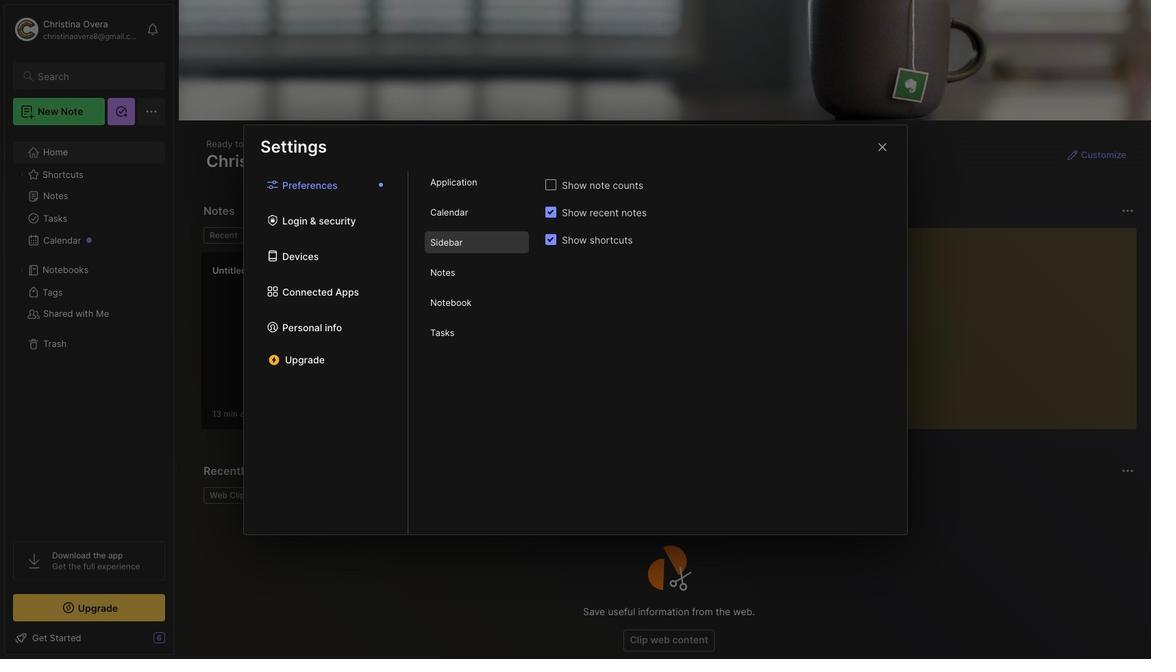 Task type: vqa. For each thing, say whether or not it's contained in the screenshot.
More actions FIELD
no



Task type: locate. For each thing, give the bounding box(es) containing it.
tree
[[5, 134, 173, 530]]

row group
[[201, 252, 694, 439]]

None checkbox
[[545, 180, 556, 190], [545, 207, 556, 218], [545, 234, 556, 245], [545, 180, 556, 190], [545, 207, 556, 218], [545, 234, 556, 245]]

Start writing… text field
[[848, 228, 1136, 419]]

tab list
[[244, 171, 408, 535], [408, 171, 545, 535], [204, 227, 814, 244]]

none search field inside main element
[[38, 68, 153, 84]]

tab
[[425, 171, 529, 193], [425, 201, 529, 223], [204, 227, 244, 244], [249, 227, 305, 244], [425, 232, 529, 254], [425, 262, 529, 284], [425, 292, 529, 314], [425, 322, 529, 344], [204, 488, 256, 504]]

main element
[[0, 0, 178, 660]]

Search text field
[[38, 70, 153, 83]]

None search field
[[38, 68, 153, 84]]



Task type: describe. For each thing, give the bounding box(es) containing it.
tree inside main element
[[5, 134, 173, 530]]

close image
[[874, 139, 891, 155]]

expand notebooks image
[[18, 267, 26, 275]]



